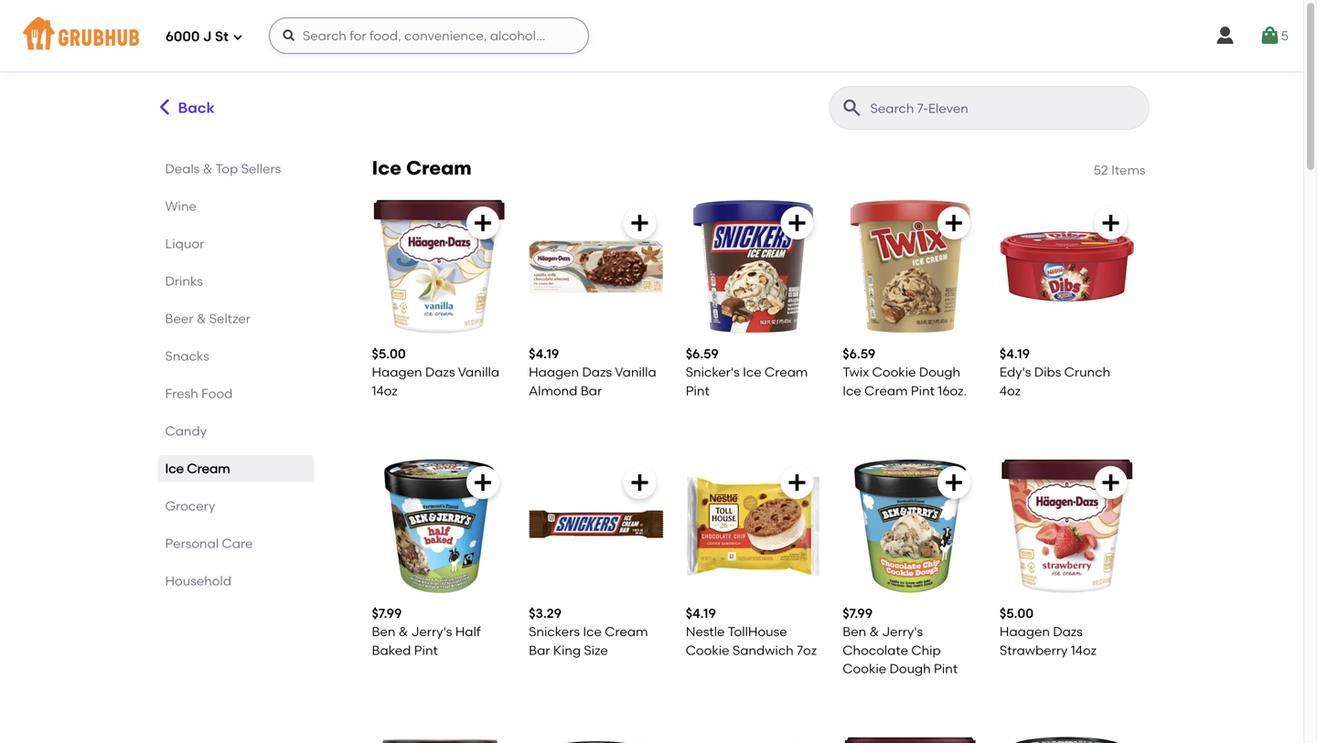 Task type: describe. For each thing, give the bounding box(es) containing it.
ben for ben & jerry's chocolate chip cookie dough pint
[[843, 624, 867, 640]]

back
[[178, 99, 215, 117]]

svg image for $3.29 snickers ice cream bar king size
[[629, 472, 651, 494]]

snicker's ice cream pint image
[[686, 199, 821, 334]]

king
[[553, 643, 581, 658]]

drinks tab
[[165, 272, 307, 291]]

pint inside $7.99 ben & jerry's chocolate chip cookie dough pint
[[934, 661, 958, 677]]

twix cookie dough ice cream pint 16oz. image
[[843, 199, 978, 334]]

$6.59 for twix
[[843, 346, 876, 362]]

14oz for $5.00 haagen dazs vanilla 14oz
[[372, 383, 398, 399]]

cookie inside $7.99 ben & jerry's chocolate chip cookie dough pint
[[843, 661, 887, 677]]

grocery tab
[[165, 497, 307, 516]]

fresh food tab
[[165, 384, 307, 403]]

svg image for $5.00 haagen dazs strawberry 14oz
[[1100, 472, 1122, 494]]

edy's dibs crunch 4oz image
[[1000, 199, 1135, 334]]

ben & jerry's chocolate fudge brownie pint image
[[529, 737, 664, 744]]

& inside tab
[[203, 161, 213, 177]]

pint inside $7.99 ben & jerry's half baked pint
[[414, 643, 438, 658]]

snickers
[[529, 624, 580, 640]]

ben & jerry's half baked pint image
[[372, 459, 507, 594]]

cream inside $6.59 twix cookie dough ice cream pint 16oz.
[[865, 383, 908, 399]]

$4.19 haagen dazs vanilla almond bar
[[529, 346, 657, 399]]

personal
[[165, 536, 219, 552]]

proceed to checkout button
[[1026, 637, 1271, 670]]

household tab
[[165, 572, 307, 591]]

ben & jerry's strawberry cheesecake pint image
[[1000, 737, 1135, 744]]

& inside $7.99 ben & jerry's half baked pint
[[399, 624, 408, 640]]

deals
[[165, 161, 200, 177]]

& inside tab
[[197, 311, 206, 327]]

size
[[584, 643, 608, 658]]

personal care
[[165, 536, 253, 552]]

svg image for $7.99 ben & jerry's chocolate chip cookie dough pint
[[943, 472, 965, 494]]

pint inside $6.59 snicker's ice cream pint
[[686, 383, 710, 399]]

$7.99 ben & jerry's half baked pint
[[372, 606, 481, 658]]

deals & top sellers tab
[[165, 159, 307, 178]]

sellers
[[241, 161, 281, 177]]

dazs for haagen dazs vanilla almond bar
[[582, 365, 612, 380]]

dibs
[[1034, 365, 1062, 380]]

proceed to checkout
[[1082, 646, 1215, 662]]

jerry's for baked
[[411, 624, 452, 640]]

beer & seltzer tab
[[165, 309, 307, 328]]

fresh
[[165, 386, 198, 402]]

strawberry
[[1000, 643, 1068, 658]]

dough inside $7.99 ben & jerry's chocolate chip cookie dough pint
[[890, 661, 931, 677]]

beer & seltzer
[[165, 311, 251, 327]]

haagen for haagen dazs vanilla almond bar
[[529, 365, 579, 380]]

items
[[1112, 162, 1146, 178]]

snacks
[[165, 349, 209, 364]]

dazs for haagen dazs vanilla 14oz
[[425, 365, 455, 380]]

to
[[1138, 646, 1151, 662]]

svg image for $4.19 nestle tollhouse cookie sandwich 7oz
[[786, 472, 808, 494]]

top
[[215, 161, 238, 177]]

7oz
[[797, 643, 817, 658]]

main navigation navigation
[[0, 0, 1304, 71]]

$3.29 snickers ice cream bar king size
[[529, 606, 648, 658]]

liquor tab
[[165, 234, 307, 253]]

wine tab
[[165, 197, 307, 216]]

personal care tab
[[165, 534, 307, 553]]

fresh food
[[165, 386, 233, 402]]

$4.19 edy's dibs crunch 4oz
[[1000, 346, 1111, 399]]

liquor
[[165, 236, 204, 252]]

beer
[[165, 311, 193, 327]]

vanilla for haagen dazs vanilla 14oz
[[458, 365, 500, 380]]

chocolate
[[843, 643, 908, 658]]

$5.00 haagen dazs vanilla 14oz
[[372, 346, 500, 399]]

half
[[455, 624, 481, 640]]

jerry's for chip
[[882, 624, 923, 640]]

$5.00 for $5.00 haagen dazs strawberry 14oz
[[1000, 606, 1034, 622]]

svg image for $5.00 haagen dazs vanilla 14oz
[[472, 212, 494, 234]]

svg image inside 5 button
[[1259, 25, 1281, 47]]

52 items
[[1094, 162, 1146, 178]]

ice inside $6.59 twix cookie dough ice cream pint 16oz.
[[843, 383, 862, 399]]

candy tab
[[165, 422, 307, 441]]



Task type: vqa. For each thing, say whether or not it's contained in the screenshot.
'Ice'
yes



Task type: locate. For each thing, give the bounding box(es) containing it.
5
[[1281, 28, 1289, 43]]

0 horizontal spatial jerry's
[[411, 624, 452, 640]]

$4.19 up nestle
[[686, 606, 716, 622]]

ben up chocolate
[[843, 624, 867, 640]]

haagen inside '$4.19 haagen dazs vanilla almond bar'
[[529, 365, 579, 380]]

1 horizontal spatial $5.00
[[1000, 606, 1034, 622]]

$4.19 for $4.19 edy's dibs crunch 4oz
[[1000, 346, 1030, 362]]

1 horizontal spatial $6.59
[[843, 346, 876, 362]]

cookie right twix
[[872, 365, 916, 380]]

$3.29
[[529, 606, 562, 622]]

$5.00 for $5.00 haagen dazs vanilla 14oz
[[372, 346, 406, 362]]

$7.99 up baked
[[372, 606, 402, 622]]

haagen
[[372, 365, 422, 380], [529, 365, 579, 380], [1000, 624, 1050, 640]]

dough inside $6.59 twix cookie dough ice cream pint 16oz.
[[919, 365, 961, 380]]

$7.99 inside $7.99 ben & jerry's chocolate chip cookie dough pint
[[843, 606, 873, 622]]

0 vertical spatial $5.00
[[372, 346, 406, 362]]

jerry's
[[411, 624, 452, 640], [882, 624, 923, 640]]

$7.99 for $7.99 ben & jerry's chocolate chip cookie dough pint
[[843, 606, 873, 622]]

dough
[[919, 365, 961, 380], [890, 661, 931, 677]]

$4.19
[[529, 346, 559, 362], [1000, 346, 1030, 362], [686, 606, 716, 622]]

cookie inside $4.19 nestle tollhouse cookie sandwich 7oz
[[686, 643, 730, 658]]

haagen dazs strawberry 14oz image
[[1000, 459, 1135, 594]]

$6.59
[[686, 346, 719, 362], [843, 346, 876, 362]]

$4.19 for $4.19 haagen dazs vanilla almond bar
[[529, 346, 559, 362]]

jerry's inside $7.99 ben & jerry's chocolate chip cookie dough pint
[[882, 624, 923, 640]]

candy
[[165, 424, 207, 439]]

14oz for $5.00 haagen dazs strawberry 14oz
[[1071, 643, 1097, 658]]

ben for ben & jerry's half baked pint
[[372, 624, 396, 640]]

svg image for $4.19 edy's dibs crunch 4oz
[[1100, 212, 1122, 234]]

svg image for $6.59 snicker's ice cream pint
[[786, 212, 808, 234]]

svg image
[[1215, 25, 1237, 47], [282, 28, 296, 43], [472, 212, 494, 234], [629, 212, 651, 234], [786, 212, 808, 234], [1100, 212, 1122, 234], [629, 472, 651, 494], [786, 472, 808, 494], [943, 472, 965, 494]]

baked
[[372, 643, 411, 658]]

$7.99 inside $7.99 ben & jerry's half baked pint
[[372, 606, 402, 622]]

dazs inside '$4.19 haagen dazs vanilla almond bar'
[[582, 365, 612, 380]]

$4.19 inside $4.19 nestle tollhouse cookie sandwich 7oz
[[686, 606, 716, 622]]

dazs inside $5.00 haagen dazs strawberry 14oz
[[1053, 624, 1083, 640]]

ice cream tab
[[165, 459, 307, 478]]

grocery
[[165, 499, 215, 514]]

svg image for $4.19 haagen dazs vanilla almond bar
[[629, 212, 651, 234]]

1 vertical spatial $5.00
[[1000, 606, 1034, 622]]

snacks tab
[[165, 347, 307, 366]]

Search 7-Eleven search field
[[869, 100, 1143, 117]]

snicker's
[[686, 365, 740, 380]]

pint
[[686, 383, 710, 399], [911, 383, 935, 399], [414, 643, 438, 658], [934, 661, 958, 677]]

haagen dazs vanilla 14oz image
[[372, 199, 507, 334]]

st
[[215, 28, 229, 45]]

$4.19 nestle tollhouse cookie sandwich 7oz
[[686, 606, 817, 658]]

haagen inside the $5.00 haagen dazs vanilla 14oz
[[372, 365, 422, 380]]

pint inside $6.59 twix cookie dough ice cream pint 16oz.
[[911, 383, 935, 399]]

1 jerry's from the left
[[411, 624, 452, 640]]

household
[[165, 574, 231, 589]]

1 horizontal spatial $4.19
[[686, 606, 716, 622]]

$5.00 haagen dazs strawberry 14oz
[[1000, 606, 1097, 658]]

magnifying glass icon image
[[841, 97, 863, 119]]

back button
[[154, 86, 216, 130]]

7-select goyum sea salt caramel pint image
[[372, 737, 507, 744]]

1 horizontal spatial ben
[[843, 624, 867, 640]]

ice
[[372, 156, 402, 180], [743, 365, 762, 380], [843, 383, 862, 399], [165, 461, 184, 477], [583, 624, 602, 640]]

nestle
[[686, 624, 725, 640]]

ice cream inside tab
[[165, 461, 230, 477]]

1 horizontal spatial $7.99
[[843, 606, 873, 622]]

$5.00
[[372, 346, 406, 362], [1000, 606, 1034, 622]]

seltzer
[[209, 311, 251, 327]]

bar inside '$4.19 haagen dazs vanilla almond bar'
[[581, 383, 602, 399]]

1 $6.59 from the left
[[686, 346, 719, 362]]

dazs
[[425, 365, 455, 380], [582, 365, 612, 380], [1053, 624, 1083, 640]]

edy's
[[1000, 365, 1031, 380]]

1 vertical spatial 14oz
[[1071, 643, 1097, 658]]

1 horizontal spatial dazs
[[582, 365, 612, 380]]

$4.19 up almond
[[529, 346, 559, 362]]

proceed
[[1082, 646, 1135, 662]]

haagen inside $5.00 haagen dazs strawberry 14oz
[[1000, 624, 1050, 640]]

wine
[[165, 199, 197, 214]]

$7.99 ben & jerry's chocolate chip cookie dough pint
[[843, 606, 958, 677]]

4oz
[[1000, 383, 1021, 399]]

ben
[[372, 624, 396, 640], [843, 624, 867, 640]]

bar right almond
[[581, 383, 602, 399]]

pint down chip
[[934, 661, 958, 677]]

care
[[222, 536, 253, 552]]

$4.19 inside $4.19 edy's dibs crunch 4oz
[[1000, 346, 1030, 362]]

haagen dazs vanilla almond bar image
[[529, 199, 664, 334]]

1 horizontal spatial ice cream
[[372, 156, 472, 180]]

vanilla
[[458, 365, 500, 380], [615, 365, 657, 380]]

0 horizontal spatial dazs
[[425, 365, 455, 380]]

14oz inside $5.00 haagen dazs strawberry 14oz
[[1071, 643, 1097, 658]]

16oz.
[[938, 383, 967, 399]]

$5.00 inside the $5.00 haagen dazs vanilla 14oz
[[372, 346, 406, 362]]

ben inside $7.99 ben & jerry's half baked pint
[[372, 624, 396, 640]]

snickers ice cream bar king size image
[[529, 459, 664, 594]]

$4.19 for $4.19 nestle tollhouse cookie sandwich 7oz
[[686, 606, 716, 622]]

haagen for haagen dazs strawberry 14oz
[[1000, 624, 1050, 640]]

0 vertical spatial dough
[[919, 365, 961, 380]]

$6.59 up twix
[[843, 346, 876, 362]]

2 horizontal spatial haagen
[[1000, 624, 1050, 640]]

0 horizontal spatial vanilla
[[458, 365, 500, 380]]

dough up 16oz.
[[919, 365, 961, 380]]

0 vertical spatial ice cream
[[372, 156, 472, 180]]

Search for food, convenience, alcohol... search field
[[269, 17, 589, 54]]

2 $6.59 from the left
[[843, 346, 876, 362]]

0 horizontal spatial $6.59
[[686, 346, 719, 362]]

& up baked
[[399, 624, 408, 640]]

$4.19 inside '$4.19 haagen dazs vanilla almond bar'
[[529, 346, 559, 362]]

$7.99 for $7.99 ben & jerry's half baked pint
[[372, 606, 402, 622]]

6000
[[166, 28, 200, 45]]

14oz inside the $5.00 haagen dazs vanilla 14oz
[[372, 383, 398, 399]]

52
[[1094, 162, 1109, 178]]

$7.99
[[372, 606, 402, 622], [843, 606, 873, 622]]

cookie
[[872, 365, 916, 380], [686, 643, 730, 658], [843, 661, 887, 677]]

ben & jerry's chocolate chip cookie dough pint image
[[843, 459, 978, 594]]

$7.99 up chocolate
[[843, 606, 873, 622]]

dough down chip
[[890, 661, 931, 677]]

14oz
[[372, 383, 398, 399], [1071, 643, 1097, 658]]

0 vertical spatial 14oz
[[372, 383, 398, 399]]

bar inside $3.29 snickers ice cream bar king size
[[529, 643, 550, 658]]

1 $7.99 from the left
[[372, 606, 402, 622]]

jerry's up chip
[[882, 624, 923, 640]]

dazs for haagen dazs strawberry 14oz
[[1053, 624, 1083, 640]]

2 vanilla from the left
[[615, 365, 657, 380]]

nestle tollhouse cookie sandwich 7oz image
[[686, 459, 821, 594]]

ben inside $7.99 ben & jerry's chocolate chip cookie dough pint
[[843, 624, 867, 640]]

cream inside $3.29 snickers ice cream bar king size
[[605, 624, 648, 640]]

1 horizontal spatial jerry's
[[882, 624, 923, 640]]

5 button
[[1259, 19, 1289, 52]]

cookie down nestle
[[686, 643, 730, 658]]

1 vanilla from the left
[[458, 365, 500, 380]]

cream inside tab
[[187, 461, 230, 477]]

jerry's left half
[[411, 624, 452, 640]]

drinks
[[165, 274, 203, 289]]

tollhouse
[[728, 624, 787, 640]]

$6.59 twix cookie dough ice cream pint 16oz.
[[843, 346, 967, 399]]

chip
[[912, 643, 941, 658]]

haagen dazs coffee 14oz image
[[843, 737, 978, 744]]

deals & top sellers
[[165, 161, 281, 177]]

& inside $7.99 ben & jerry's chocolate chip cookie dough pint
[[870, 624, 879, 640]]

0 horizontal spatial 14oz
[[372, 383, 398, 399]]

1 vertical spatial cookie
[[686, 643, 730, 658]]

pint right baked
[[414, 643, 438, 658]]

cookie inside $6.59 twix cookie dough ice cream pint 16oz.
[[872, 365, 916, 380]]

1 ben from the left
[[372, 624, 396, 640]]

crunch
[[1065, 365, 1111, 380]]

$6.59 inside $6.59 twix cookie dough ice cream pint 16oz.
[[843, 346, 876, 362]]

bar
[[581, 383, 602, 399], [529, 643, 550, 658]]

0 horizontal spatial ice cream
[[165, 461, 230, 477]]

1 horizontal spatial 14oz
[[1071, 643, 1097, 658]]

ice inside $3.29 snickers ice cream bar king size
[[583, 624, 602, 640]]

pint left 16oz.
[[911, 383, 935, 399]]

$6.59 for snicker's
[[686, 346, 719, 362]]

almond
[[529, 383, 578, 399]]

1 horizontal spatial vanilla
[[615, 365, 657, 380]]

2 vertical spatial cookie
[[843, 661, 887, 677]]

0 horizontal spatial $4.19
[[529, 346, 559, 362]]

2 horizontal spatial $4.19
[[1000, 346, 1030, 362]]

0 horizontal spatial haagen
[[372, 365, 422, 380]]

checkout
[[1154, 646, 1215, 662]]

$5.00 inside $5.00 haagen dazs strawberry 14oz
[[1000, 606, 1034, 622]]

svg image for $7.99 ben & jerry's half baked pint
[[472, 472, 494, 494]]

& left the top
[[203, 161, 213, 177]]

0 horizontal spatial bar
[[529, 643, 550, 658]]

vanilla inside the $5.00 haagen dazs vanilla 14oz
[[458, 365, 500, 380]]

0 horizontal spatial $5.00
[[372, 346, 406, 362]]

bar down snickers
[[529, 643, 550, 658]]

haagen for haagen dazs vanilla 14oz
[[372, 365, 422, 380]]

0 horizontal spatial ben
[[372, 624, 396, 640]]

2 ben from the left
[[843, 624, 867, 640]]

ice cream
[[372, 156, 472, 180], [165, 461, 230, 477]]

sandwich
[[733, 643, 794, 658]]

ice inside tab
[[165, 461, 184, 477]]

1 vertical spatial ice cream
[[165, 461, 230, 477]]

& up chocolate
[[870, 624, 879, 640]]

jerry's inside $7.99 ben & jerry's half baked pint
[[411, 624, 452, 640]]

2 jerry's from the left
[[882, 624, 923, 640]]

1 horizontal spatial haagen
[[529, 365, 579, 380]]

cookie down chocolate
[[843, 661, 887, 677]]

cream
[[406, 156, 472, 180], [765, 365, 808, 380], [865, 383, 908, 399], [187, 461, 230, 477], [605, 624, 648, 640]]

$4.19 up edy's
[[1000, 346, 1030, 362]]

dazs inside the $5.00 haagen dazs vanilla 14oz
[[425, 365, 455, 380]]

1 horizontal spatial bar
[[581, 383, 602, 399]]

0 horizontal spatial $7.99
[[372, 606, 402, 622]]

ice inside $6.59 snicker's ice cream pint
[[743, 365, 762, 380]]

0 vertical spatial cookie
[[872, 365, 916, 380]]

0 vertical spatial bar
[[581, 383, 602, 399]]

ben up baked
[[372, 624, 396, 640]]

1 vertical spatial bar
[[529, 643, 550, 658]]

6000 j st
[[166, 28, 229, 45]]

twix
[[843, 365, 869, 380]]

cream inside $6.59 snicker's ice cream pint
[[765, 365, 808, 380]]

& right "beer"
[[197, 311, 206, 327]]

2 horizontal spatial dazs
[[1053, 624, 1083, 640]]

svg image for $6.59 twix cookie dough ice cream pint 16oz.
[[943, 212, 965, 234]]

2 $7.99 from the left
[[843, 606, 873, 622]]

pint down snicker's
[[686, 383, 710, 399]]

vanilla for haagen dazs vanilla almond bar
[[615, 365, 657, 380]]

caret left icon image
[[155, 98, 174, 117]]

1 vertical spatial dough
[[890, 661, 931, 677]]

vanilla inside '$4.19 haagen dazs vanilla almond bar'
[[615, 365, 657, 380]]

$6.59 snicker's ice cream pint
[[686, 346, 808, 399]]

svg image
[[1259, 25, 1281, 47], [232, 32, 243, 43], [943, 212, 965, 234], [472, 472, 494, 494], [1100, 472, 1122, 494]]

food
[[201, 386, 233, 402]]

$6.59 up snicker's
[[686, 346, 719, 362]]

$6.59 inside $6.59 snicker's ice cream pint
[[686, 346, 719, 362]]

j
[[203, 28, 212, 45]]

&
[[203, 161, 213, 177], [197, 311, 206, 327], [399, 624, 408, 640], [870, 624, 879, 640]]

7-select mint cookies n cream pint image
[[686, 737, 821, 744]]



